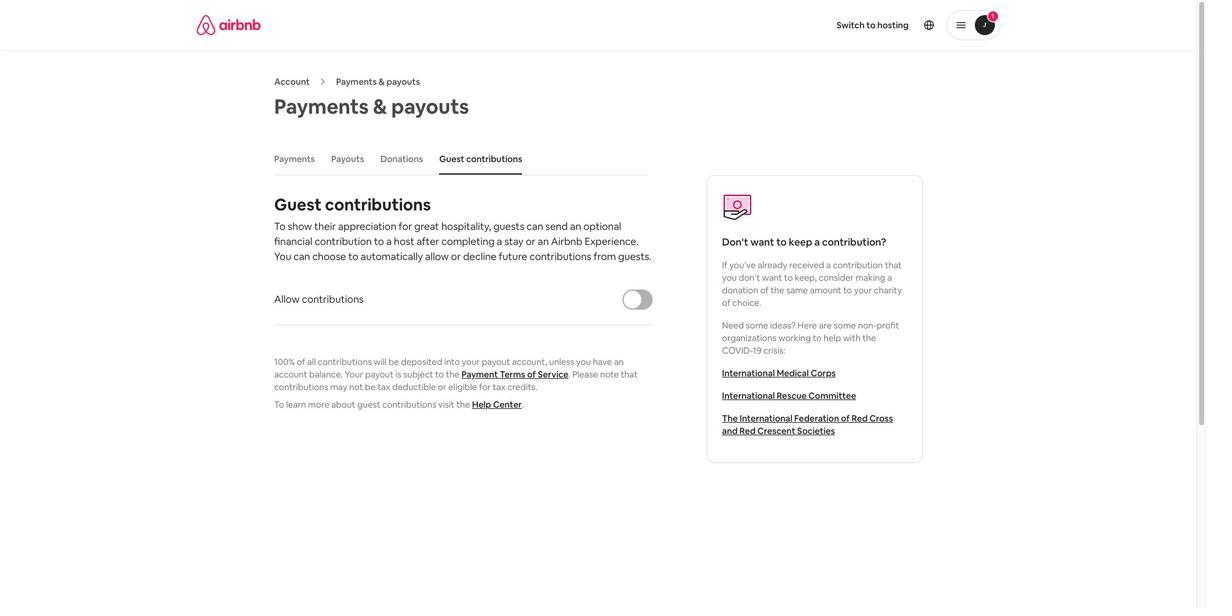Task type: describe. For each thing, give the bounding box(es) containing it.
guest for guest contributions
[[439, 153, 464, 165]]

1 button
[[946, 10, 1000, 40]]

organizations
[[722, 332, 776, 344]]

0 horizontal spatial red
[[739, 425, 756, 437]]

allow
[[274, 293, 300, 306]]

to learn more about guest contributions visit the help center .
[[274, 399, 524, 410]]

medical
[[777, 367, 809, 379]]

guest contributions
[[439, 153, 522, 165]]

100% of all contributions will be deposited into your payout account, unless you have an account balance. your payout is subject to the
[[274, 356, 624, 380]]

. inside . please note that contributions may not be tax deductible or eligible for tax credits.
[[568, 369, 570, 380]]

hosting
[[877, 19, 909, 31]]

0 vertical spatial want
[[750, 236, 774, 249]]

the inside 'need some ideas? here are some non-profit organizations working to help with the covid-19 crisis:'
[[862, 332, 876, 344]]

1 some from the left
[[746, 320, 768, 331]]

switch to hosting
[[837, 19, 909, 31]]

and
[[722, 425, 738, 437]]

charity
[[874, 285, 902, 296]]

an inside 100% of all contributions will be deposited into your payout account, unless you have an account balance. your payout is subject to the
[[614, 356, 624, 367]]

to inside 100% of all contributions will be deposited into your payout account, unless you have an account balance. your payout is subject to the
[[435, 369, 444, 380]]

account
[[274, 76, 310, 87]]

from
[[594, 250, 616, 263]]

ideas?
[[770, 320, 796, 331]]

more
[[308, 399, 329, 410]]

stay
[[504, 235, 523, 248]]

experience.
[[585, 235, 639, 248]]

want inside the if you've already received a contribution that you don't want to keep, consider making a donation of the same amount to your charity of choice.
[[762, 272, 782, 283]]

need
[[722, 320, 744, 331]]

to down the appreciation
[[374, 235, 384, 248]]

the
[[722, 413, 738, 424]]

2 tax from the left
[[493, 381, 506, 393]]

amount
[[810, 285, 841, 296]]

rescue
[[777, 390, 807, 401]]

payouts button
[[325, 147, 370, 171]]

2 to from the top
[[274, 399, 284, 410]]

help center link
[[472, 399, 522, 410]]

hospitality,
[[441, 220, 491, 233]]

contribution?
[[822, 236, 886, 249]]

decline
[[463, 250, 497, 263]]

a left host
[[386, 235, 392, 248]]

help
[[824, 332, 841, 344]]

2 horizontal spatial or
[[526, 235, 535, 248]]

payment terms of service link
[[461, 369, 568, 380]]

guest contributions button
[[433, 147, 528, 171]]

don't want to keep a contribution?
[[722, 236, 886, 249]]

non-
[[858, 320, 877, 331]]

account,
[[512, 356, 547, 367]]

guests
[[493, 220, 524, 233]]

of down donation
[[722, 297, 731, 308]]

1 horizontal spatial an
[[570, 220, 581, 233]]

committee
[[808, 390, 856, 401]]

be inside 100% of all contributions will be deposited into your payout account, unless you have an account balance. your payout is subject to the
[[388, 356, 399, 367]]

you inside 100% of all contributions will be deposited into your payout account, unless you have an account balance. your payout is subject to the
[[576, 356, 591, 367]]

send
[[545, 220, 568, 233]]

allow
[[425, 250, 449, 263]]

financial
[[274, 235, 312, 248]]

working
[[778, 332, 811, 344]]

for inside . please note that contributions may not be tax deductible or eligible for tax credits.
[[479, 381, 491, 393]]

here
[[797, 320, 817, 331]]

consider
[[819, 272, 854, 283]]

of inside 100% of all contributions will be deposited into your payout account, unless you have an account balance. your payout is subject to the
[[297, 356, 305, 367]]

of inside the international federation of red cross and red crescent societies
[[841, 413, 850, 424]]

0 vertical spatial payments
[[336, 76, 377, 87]]

airbnb
[[551, 235, 582, 248]]

same
[[786, 285, 808, 296]]

great
[[414, 220, 439, 233]]

. please note that contributions may not be tax deductible or eligible for tax credits.
[[274, 369, 638, 393]]

the right visit on the left bottom of page
[[456, 399, 470, 410]]

choose
[[312, 250, 346, 263]]

to inside 'need some ideas? here are some non-profit organizations working to help with the covid-19 crisis:'
[[813, 332, 822, 344]]

choice.
[[732, 297, 761, 308]]

1 vertical spatial payouts
[[391, 94, 469, 119]]

tab list containing payments
[[268, 143, 648, 175]]

your
[[345, 369, 363, 380]]

subject
[[403, 369, 433, 380]]

deposited
[[401, 356, 442, 367]]

unless
[[549, 356, 574, 367]]

note
[[600, 369, 619, 380]]

need some ideas? here are some non-profit organizations working to help with the covid-19 crisis:
[[722, 320, 899, 356]]

payment
[[461, 369, 498, 380]]

for inside guest contributions to show their appreciation for great hospitality,  guests can send an optional financial contribution to a host after completing a stay or an airbnb experience. you can choose to automatically allow or decline future contributions from guests.
[[399, 220, 412, 233]]

already
[[758, 259, 787, 271]]

eligible
[[448, 381, 477, 393]]

1 horizontal spatial or
[[451, 250, 461, 263]]

crisis:
[[763, 345, 786, 356]]

you've
[[729, 259, 756, 271]]

into
[[444, 356, 460, 367]]

0 vertical spatial payments & payouts
[[336, 76, 420, 87]]

received
[[789, 259, 824, 271]]

the international federation of red cross and red crescent societies
[[722, 413, 893, 437]]

the inside 100% of all contributions will be deposited into your payout account, unless you have an account balance. your payout is subject to the
[[446, 369, 460, 380]]

after
[[417, 235, 439, 248]]

may
[[330, 381, 347, 393]]

about
[[331, 399, 355, 410]]

a up charity
[[887, 272, 892, 283]]

international for international rescue committee
[[722, 390, 775, 401]]

cross
[[870, 413, 893, 424]]

have
[[593, 356, 612, 367]]



Task type: locate. For each thing, give the bounding box(es) containing it.
international for international medical corps
[[722, 367, 775, 379]]

0 vertical spatial international
[[722, 367, 775, 379]]

donations
[[380, 153, 423, 165]]

help
[[472, 399, 491, 410]]

be up is
[[388, 356, 399, 367]]

an down send
[[538, 235, 549, 248]]

with
[[843, 332, 861, 344]]

1 vertical spatial for
[[479, 381, 491, 393]]

federation
[[794, 413, 839, 424]]

for down payment
[[479, 381, 491, 393]]

contribution inside guest contributions to show their appreciation for great hospitality,  guests can send an optional financial contribution to a host after completing a stay or an airbnb experience. you can choose to automatically allow or decline future contributions from guests.
[[315, 235, 372, 248]]

0 horizontal spatial .
[[522, 399, 524, 410]]

corps
[[811, 367, 836, 379]]

that up charity
[[885, 259, 902, 271]]

red left cross
[[852, 413, 868, 424]]

contribution up making
[[833, 259, 883, 271]]

service
[[538, 369, 568, 380]]

guest up "show"
[[274, 194, 322, 215]]

1 horizontal spatial tax
[[493, 381, 506, 393]]

international rescue committee link
[[722, 390, 856, 401]]

for up host
[[399, 220, 412, 233]]

that inside . please note that contributions may not be tax deductible or eligible for tax credits.
[[621, 369, 638, 380]]

100%
[[274, 356, 295, 367]]

1 vertical spatial contribution
[[833, 259, 883, 271]]

you up please
[[576, 356, 591, 367]]

credits.
[[507, 381, 538, 393]]

future
[[499, 250, 527, 263]]

completing
[[441, 235, 495, 248]]

keep,
[[795, 272, 817, 283]]

0 horizontal spatial an
[[538, 235, 549, 248]]

the left same
[[771, 285, 784, 296]]

0 horizontal spatial your
[[462, 356, 480, 367]]

to
[[866, 19, 875, 31], [374, 235, 384, 248], [776, 236, 787, 249], [348, 250, 358, 263], [784, 272, 793, 283], [843, 285, 852, 296], [813, 332, 822, 344], [435, 369, 444, 380]]

1 horizontal spatial your
[[854, 285, 872, 296]]

0 vertical spatial red
[[852, 413, 868, 424]]

to right switch
[[866, 19, 875, 31]]

guest for guest contributions to show their appreciation for great hospitality,  guests can send an optional financial contribution to a host after completing a stay or an airbnb experience. you can choose to automatically allow or decline future contributions from guests.
[[274, 194, 322, 215]]

profile element
[[613, 0, 1000, 50]]

0 horizontal spatial be
[[365, 381, 376, 393]]

1 horizontal spatial payout
[[482, 356, 510, 367]]

0 vertical spatial can
[[527, 220, 543, 233]]

payments & payouts
[[336, 76, 420, 87], [274, 94, 469, 119]]

1 horizontal spatial can
[[527, 220, 543, 233]]

0 horizontal spatial can
[[293, 250, 310, 263]]

1 vertical spatial payments & payouts
[[274, 94, 469, 119]]

of up choice.
[[760, 285, 769, 296]]

1 horizontal spatial be
[[388, 356, 399, 367]]

switch
[[837, 19, 865, 31]]

or right stay
[[526, 235, 535, 248]]

1 vertical spatial you
[[576, 356, 591, 367]]

0 vertical spatial payout
[[482, 356, 510, 367]]

0 vertical spatial an
[[570, 220, 581, 233]]

0 vertical spatial &
[[379, 76, 385, 87]]

1 vertical spatial &
[[373, 94, 387, 119]]

contribution
[[315, 235, 372, 248], [833, 259, 883, 271]]

guest
[[439, 153, 464, 165], [274, 194, 322, 215]]

be inside . please note that contributions may not be tax deductible or eligible for tax credits.
[[365, 381, 376, 393]]

not
[[349, 381, 363, 393]]

1 horizontal spatial .
[[568, 369, 570, 380]]

covid-
[[722, 345, 753, 356]]

1 vertical spatial guest
[[274, 194, 322, 215]]

to right subject
[[435, 369, 444, 380]]

contributions
[[466, 153, 522, 165], [325, 194, 431, 215], [529, 250, 591, 263], [302, 293, 364, 306], [318, 356, 372, 367], [274, 381, 328, 393], [382, 399, 436, 410]]

2 horizontal spatial an
[[614, 356, 624, 367]]

or right allow
[[451, 250, 461, 263]]

0 horizontal spatial or
[[438, 381, 446, 393]]

1 vertical spatial or
[[451, 250, 461, 263]]

payouts
[[331, 153, 364, 165]]

. down unless
[[568, 369, 570, 380]]

that
[[885, 259, 902, 271], [621, 369, 638, 380]]

a right keep
[[814, 236, 820, 249]]

your up payment
[[462, 356, 480, 367]]

0 vertical spatial contribution
[[315, 235, 372, 248]]

you inside the if you've already received a contribution that you don't want to keep, consider making a donation of the same amount to your charity of choice.
[[722, 272, 737, 283]]

0 vertical spatial be
[[388, 356, 399, 367]]

that inside the if you've already received a contribution that you don't want to keep, consider making a donation of the same amount to your charity of choice.
[[885, 259, 902, 271]]

or
[[526, 235, 535, 248], [451, 250, 461, 263], [438, 381, 446, 393]]

their
[[314, 220, 336, 233]]

automatically
[[361, 250, 423, 263]]

some up organizations
[[746, 320, 768, 331]]

a up consider
[[826, 259, 831, 271]]

of down account,
[[527, 369, 536, 380]]

societies
[[797, 425, 835, 437]]

of left 'all'
[[297, 356, 305, 367]]

to left keep
[[776, 236, 787, 249]]

balance.
[[309, 369, 343, 380]]

1 to from the top
[[274, 220, 286, 233]]

0 horizontal spatial some
[[746, 320, 768, 331]]

for
[[399, 220, 412, 233], [479, 381, 491, 393]]

payout up payment
[[482, 356, 510, 367]]

1 tax from the left
[[377, 381, 390, 393]]

1 vertical spatial be
[[365, 381, 376, 393]]

1 horizontal spatial guest
[[439, 153, 464, 165]]

account link
[[274, 76, 310, 87]]

or inside . please note that contributions may not be tax deductible or eligible for tax credits.
[[438, 381, 446, 393]]

your inside 100% of all contributions will be deposited into your payout account, unless you have an account balance. your payout is subject to the
[[462, 356, 480, 367]]

0 horizontal spatial that
[[621, 369, 638, 380]]

to down the are
[[813, 332, 822, 344]]

an up 'airbnb'
[[570, 220, 581, 233]]

appreciation
[[338, 220, 396, 233]]

payments inside button
[[274, 153, 315, 165]]

you
[[722, 272, 737, 283], [576, 356, 591, 367]]

contributions inside 100% of all contributions will be deposited into your payout account, unless you have an account balance. your payout is subject to the
[[318, 356, 372, 367]]

international inside the international federation of red cross and red crescent societies
[[740, 413, 792, 424]]

want down already
[[762, 272, 782, 283]]

a left stay
[[497, 235, 502, 248]]

international down 19
[[722, 367, 775, 379]]

tab list
[[268, 143, 648, 175]]

an
[[570, 220, 581, 233], [538, 235, 549, 248], [614, 356, 624, 367]]

of
[[760, 285, 769, 296], [722, 297, 731, 308], [297, 356, 305, 367], [527, 369, 536, 380], [841, 413, 850, 424]]

to down consider
[[843, 285, 852, 296]]

1 horizontal spatial contribution
[[833, 259, 883, 271]]

international medical corps link
[[722, 367, 836, 379]]

some up with
[[834, 320, 856, 331]]

0 vertical spatial to
[[274, 220, 286, 233]]

2 vertical spatial an
[[614, 356, 624, 367]]

the inside the if you've already received a contribution that you don't want to keep, consider making a donation of the same amount to your charity of choice.
[[771, 285, 784, 296]]

1 vertical spatial .
[[522, 399, 524, 410]]

2 some from the left
[[834, 320, 856, 331]]

1 vertical spatial international
[[722, 390, 775, 401]]

0 vertical spatial .
[[568, 369, 570, 380]]

1 vertical spatial an
[[538, 235, 549, 248]]

international up crescent
[[740, 413, 792, 424]]

show
[[288, 220, 312, 233]]

2 vertical spatial payments
[[274, 153, 315, 165]]

2 vertical spatial or
[[438, 381, 446, 393]]

0 vertical spatial your
[[854, 285, 872, 296]]

0 horizontal spatial guest
[[274, 194, 322, 215]]

19
[[753, 345, 761, 356]]

contribution inside the if you've already received a contribution that you don't want to keep, consider making a donation of the same amount to your charity of choice.
[[833, 259, 883, 271]]

1 horizontal spatial for
[[479, 381, 491, 393]]

deductible
[[392, 381, 436, 393]]

don't
[[739, 272, 760, 283]]

to inside profile element
[[866, 19, 875, 31]]

crescent
[[757, 425, 795, 437]]

guest contributions to show their appreciation for great hospitality,  guests can send an optional financial contribution to a host after completing a stay or an airbnb experience. you can choose to automatically allow or decline future contributions from guests.
[[274, 194, 652, 263]]

that right note
[[621, 369, 638, 380]]

1 horizontal spatial that
[[885, 259, 902, 271]]

0 vertical spatial or
[[526, 235, 535, 248]]

don't
[[722, 236, 748, 249]]

tax up guest
[[377, 381, 390, 393]]

guest
[[357, 399, 380, 410]]

or up visit on the left bottom of page
[[438, 381, 446, 393]]

the down 'into'
[[446, 369, 460, 380]]

please
[[572, 369, 598, 380]]

. down credits. in the bottom left of the page
[[522, 399, 524, 410]]

can left send
[[527, 220, 543, 233]]

1 vertical spatial want
[[762, 272, 782, 283]]

to left "show"
[[274, 220, 286, 233]]

of down committee
[[841, 413, 850, 424]]

donations button
[[374, 147, 429, 171]]

0 vertical spatial you
[[722, 272, 737, 283]]

1 horizontal spatial some
[[834, 320, 856, 331]]

tax up help center link
[[493, 381, 506, 393]]

want
[[750, 236, 774, 249], [762, 272, 782, 283]]

to right choose
[[348, 250, 358, 263]]

be
[[388, 356, 399, 367], [365, 381, 376, 393]]

an up note
[[614, 356, 624, 367]]

0 vertical spatial that
[[885, 259, 902, 271]]

.
[[568, 369, 570, 380], [522, 399, 524, 410]]

all
[[307, 356, 316, 367]]

1 vertical spatial your
[[462, 356, 480, 367]]

red right and
[[739, 425, 756, 437]]

0 horizontal spatial for
[[399, 220, 412, 233]]

payments button
[[268, 147, 321, 171]]

1 vertical spatial payments
[[274, 94, 369, 119]]

be right 'not'
[[365, 381, 376, 393]]

contributions inside button
[[466, 153, 522, 165]]

1 horizontal spatial you
[[722, 272, 737, 283]]

1 horizontal spatial red
[[852, 413, 868, 424]]

want up already
[[750, 236, 774, 249]]

0 horizontal spatial you
[[576, 356, 591, 367]]

you down if
[[722, 272, 737, 283]]

0 vertical spatial payouts
[[387, 76, 420, 87]]

you
[[274, 250, 291, 263]]

1 vertical spatial can
[[293, 250, 310, 263]]

the down non-
[[862, 332, 876, 344]]

international up "the" at the right bottom of page
[[722, 390, 775, 401]]

the
[[771, 285, 784, 296], [862, 332, 876, 344], [446, 369, 460, 380], [456, 399, 470, 410]]

1 vertical spatial payout
[[365, 369, 393, 380]]

will
[[374, 356, 387, 367]]

account
[[274, 369, 307, 380]]

payout down "will"
[[365, 369, 393, 380]]

to inside guest contributions to show their appreciation for great hospitality,  guests can send an optional financial contribution to a host after completing a stay or an airbnb experience. you can choose to automatically allow or decline future contributions from guests.
[[274, 220, 286, 233]]

international medical corps
[[722, 367, 836, 379]]

1 vertical spatial red
[[739, 425, 756, 437]]

0 horizontal spatial tax
[[377, 381, 390, 393]]

if you've already received a contribution that you don't want to keep, consider making a donation of the same amount to your charity of choice.
[[722, 259, 902, 308]]

center
[[493, 399, 522, 410]]

contributions inside . please note that contributions may not be tax deductible or eligible for tax credits.
[[274, 381, 328, 393]]

are
[[819, 320, 832, 331]]

visit
[[438, 399, 454, 410]]

0 vertical spatial for
[[399, 220, 412, 233]]

1
[[991, 12, 994, 20]]

0 vertical spatial guest
[[439, 153, 464, 165]]

contribution up choose
[[315, 235, 372, 248]]

profit
[[877, 320, 899, 331]]

to left learn
[[274, 399, 284, 410]]

guest right donations button
[[439, 153, 464, 165]]

is
[[395, 369, 401, 380]]

your down making
[[854, 285, 872, 296]]

1 vertical spatial that
[[621, 369, 638, 380]]

to up same
[[784, 272, 793, 283]]

keep
[[789, 236, 812, 249]]

donation
[[722, 285, 758, 296]]

red
[[852, 413, 868, 424], [739, 425, 756, 437]]

2 vertical spatial international
[[740, 413, 792, 424]]

guest inside guest contributions to show their appreciation for great hospitality,  guests can send an optional financial contribution to a host after completing a stay or an airbnb experience. you can choose to automatically allow or decline future contributions from guests.
[[274, 194, 322, 215]]

can down financial
[[293, 250, 310, 263]]

your inside the if you've already received a contribution that you don't want to keep, consider making a donation of the same amount to your charity of choice.
[[854, 285, 872, 296]]

0 horizontal spatial contribution
[[315, 235, 372, 248]]

allow contributions
[[274, 293, 364, 306]]

host
[[394, 235, 414, 248]]

guest inside button
[[439, 153, 464, 165]]

payouts
[[387, 76, 420, 87], [391, 94, 469, 119]]

1 vertical spatial to
[[274, 399, 284, 410]]

0 horizontal spatial payout
[[365, 369, 393, 380]]



Task type: vqa. For each thing, say whether or not it's contained in the screenshot.
bottommost &
yes



